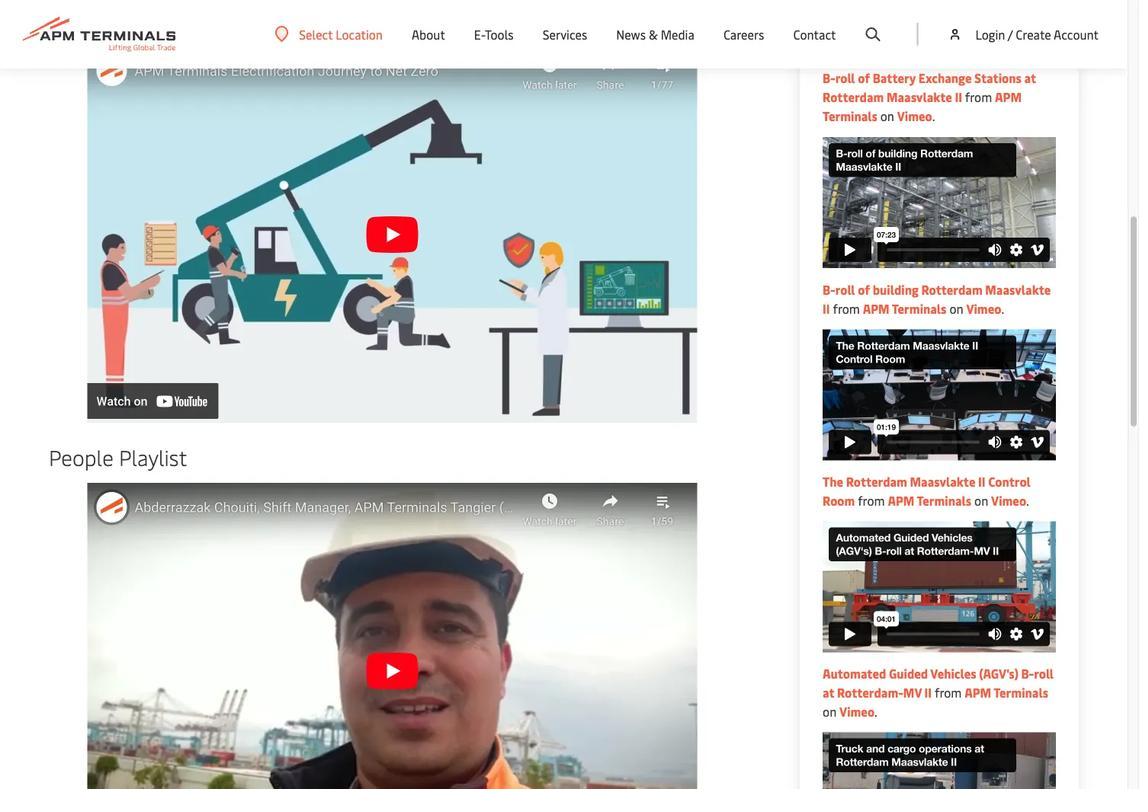 Task type: vqa. For each thing, say whether or not it's contained in the screenshot.
"world-"
no



Task type: locate. For each thing, give the bounding box(es) containing it.
0 vertical spatial of
[[858, 70, 870, 86]]

1 of from the top
[[858, 70, 870, 86]]

rotterdam up room
[[846, 473, 907, 490]]

terminals
[[823, 108, 878, 124], [892, 300, 947, 317], [917, 492, 972, 509], [994, 685, 1048, 701]]

control
[[988, 473, 1031, 490]]

2 vertical spatial b-
[[1021, 666, 1034, 682]]

vehicles
[[930, 666, 976, 682]]

rotterdam right building
[[921, 281, 983, 298]]

exchange
[[919, 70, 972, 86]]

vimeo for (agv's)
[[840, 704, 875, 720]]

1 vertical spatial maasvlakte
[[985, 281, 1051, 298]]

of for building
[[858, 281, 870, 298]]

from
[[962, 89, 995, 105], [833, 300, 860, 317], [858, 492, 885, 509], [935, 685, 962, 701]]

from for automated guided vehicles (agv's) b-roll at rotterdam-mv ii
[[935, 685, 962, 701]]

0 vertical spatial at
[[1024, 70, 1036, 86]]

of inside b-roll of battery exchange stations at rotterdam maasvlakte ii
[[858, 70, 870, 86]]

b- inside b-roll of battery exchange stations at rotterdam maasvlakte ii
[[823, 70, 835, 86]]

1 vertical spatial at
[[823, 685, 834, 701]]

apm right room
[[888, 492, 914, 509]]

from apm terminals on vimeo . down control
[[855, 492, 1029, 509]]

from apm terminals on vimeo .
[[830, 300, 1004, 317], [855, 492, 1029, 509], [823, 685, 1048, 720]]

ii inside the rotterdam maasvlakte ii control room
[[978, 473, 986, 490]]

of left building
[[858, 281, 870, 298]]

1 horizontal spatial at
[[1024, 70, 1036, 86]]

account
[[1054, 26, 1099, 42]]

create
[[1016, 26, 1051, 42]]

rotterdam
[[823, 89, 884, 105], [921, 281, 983, 298], [846, 473, 907, 490]]

news & media button
[[616, 0, 695, 69]]

1 vertical spatial playlist
[[119, 443, 187, 472]]

from apm terminals on vimeo . for building
[[830, 300, 1004, 317]]

apm
[[995, 89, 1022, 105], [863, 300, 890, 317], [888, 492, 914, 509], [965, 685, 991, 701]]

b- inside b-roll of building rotterdam maasvlakte ii
[[823, 281, 835, 298]]

apm terminals link
[[823, 89, 1022, 124], [863, 300, 947, 317], [888, 492, 972, 509], [965, 685, 1048, 701]]

b- left building
[[823, 281, 835, 298]]

0 vertical spatial roll
[[835, 70, 855, 86]]

mv
[[903, 685, 922, 701]]

2 vertical spatial from apm terminals on vimeo .
[[823, 685, 1048, 720]]

vimeo link
[[897, 108, 932, 124], [966, 300, 1001, 317], [991, 492, 1026, 509], [840, 704, 875, 720]]

login / create account
[[976, 26, 1099, 42]]

services
[[543, 26, 587, 43]]

1 vertical spatial b-
[[823, 281, 835, 298]]

1 vertical spatial of
[[858, 281, 870, 298]]

the
[[823, 473, 843, 490]]

on
[[880, 108, 894, 124], [950, 300, 963, 317], [974, 492, 988, 509], [823, 704, 837, 720]]

people
[[49, 443, 113, 472]]

rotterdam down battery
[[823, 89, 884, 105]]

terminals inside 'apm terminals'
[[823, 108, 878, 124]]

vimeo link for b-roll of battery exchange stations at rotterdam maasvlakte ii
[[897, 108, 932, 124]]

b- down contact dropdown button
[[823, 70, 835, 86]]

apm down the stations
[[995, 89, 1022, 105]]

playlist for people playlist
[[119, 443, 187, 472]]

of
[[858, 70, 870, 86], [858, 281, 870, 298]]

apm terminals link for battery
[[823, 89, 1022, 124]]

roll inside b-roll of battery exchange stations at rotterdam maasvlakte ii
[[835, 70, 855, 86]]

vimeo for ii
[[991, 492, 1026, 509]]

apm down (agv's)
[[965, 685, 991, 701]]

at
[[1024, 70, 1036, 86], [823, 685, 834, 701]]

roll left building
[[835, 281, 855, 298]]

0 vertical spatial maasvlakte
[[887, 89, 952, 105]]

0 vertical spatial rotterdam
[[823, 89, 884, 105]]

operations playlist
[[49, 6, 224, 35]]

2 vertical spatial rotterdam
[[846, 473, 907, 490]]

roll left battery
[[835, 70, 855, 86]]

1 vertical spatial roll
[[835, 281, 855, 298]]

rotterdam inside b-roll of battery exchange stations at rotterdam maasvlakte ii
[[823, 89, 884, 105]]

b-
[[823, 70, 835, 86], [823, 281, 835, 298], [1021, 666, 1034, 682]]

of inside b-roll of building rotterdam maasvlakte ii
[[858, 281, 870, 298]]

0 vertical spatial b-
[[823, 70, 835, 86]]

services button
[[543, 0, 587, 69]]

on for of
[[950, 300, 963, 317]]

apm down building
[[863, 300, 890, 317]]

battery
[[873, 70, 916, 86]]

careers button
[[723, 0, 764, 69]]

at right the stations
[[1024, 70, 1036, 86]]

2 of from the top
[[858, 281, 870, 298]]

.
[[932, 108, 935, 124], [1001, 300, 1004, 317], [1026, 492, 1029, 509], [875, 704, 877, 720]]

. for rotterdam
[[1001, 300, 1004, 317]]

0 vertical spatial from apm terminals on vimeo .
[[830, 300, 1004, 317]]

1 vertical spatial rotterdam
[[921, 281, 983, 298]]

rotterdam-
[[837, 685, 903, 701]]

at for automated guided vehicles (agv's) b-roll at rotterdam-mv ii
[[823, 685, 834, 701]]

from apm terminals on vimeo . for (agv's)
[[823, 685, 1048, 720]]

of left battery
[[858, 70, 870, 86]]

on for maasvlakte
[[974, 492, 988, 509]]

0 vertical spatial playlist
[[156, 6, 224, 35]]

2 vertical spatial maasvlakte
[[910, 473, 976, 490]]

2 vertical spatial roll
[[1034, 666, 1054, 682]]

news & media
[[616, 26, 695, 43]]

roll right (agv's)
[[1034, 666, 1054, 682]]

at inside 'automated guided vehicles (agv's) b-roll at rotterdam-mv ii'
[[823, 685, 834, 701]]

automated guided vehicles (agv's) b-roll at rotterdam-mv ii
[[823, 666, 1054, 701]]

roll
[[835, 70, 855, 86], [835, 281, 855, 298], [1034, 666, 1054, 682]]

vimeo
[[897, 108, 932, 124], [966, 300, 1001, 317], [991, 492, 1026, 509], [840, 704, 875, 720]]

media
[[661, 26, 695, 43]]

roll inside b-roll of building rotterdam maasvlakte ii
[[835, 281, 855, 298]]

1 vertical spatial from apm terminals on vimeo .
[[855, 492, 1029, 509]]

0 horizontal spatial at
[[823, 685, 834, 701]]

at down automated
[[823, 685, 834, 701]]

about button
[[412, 0, 445, 69]]

tools
[[485, 26, 514, 43]]

rotterdam inside the rotterdam maasvlakte ii control room
[[846, 473, 907, 490]]

at inside b-roll of battery exchange stations at rotterdam maasvlakte ii
[[1024, 70, 1036, 86]]

from for b-roll of building rotterdam maasvlakte ii
[[833, 300, 860, 317]]

b- right (agv's)
[[1021, 666, 1034, 682]]

news
[[616, 26, 646, 43]]

contact button
[[793, 0, 836, 69]]

vimeo link for the rotterdam maasvlakte ii control room
[[991, 492, 1026, 509]]

from apm terminals on vimeo . down vehicles
[[823, 685, 1048, 720]]

vimeo for building
[[966, 300, 1001, 317]]

maasvlakte
[[887, 89, 952, 105], [985, 281, 1051, 298], [910, 473, 976, 490]]

from apm terminals on vimeo . down building
[[830, 300, 1004, 317]]

operations
[[49, 6, 151, 35]]

ii
[[955, 89, 962, 105], [823, 300, 830, 317], [978, 473, 986, 490], [925, 685, 932, 701]]

playlist
[[156, 6, 224, 35], [119, 443, 187, 472]]



Task type: describe. For each thing, give the bounding box(es) containing it.
apm terminals
[[823, 89, 1022, 124]]

terminals for vehicles
[[994, 685, 1048, 701]]

e-
[[474, 26, 485, 43]]

login
[[976, 26, 1005, 42]]

apm terminals link for ii
[[888, 492, 972, 509]]

on vimeo .
[[878, 108, 935, 124]]

login / create account link
[[947, 0, 1099, 69]]

automated
[[823, 666, 886, 682]]

e-tools button
[[474, 0, 514, 69]]

b-roll of building rotterdam maasvlakte ii
[[823, 281, 1051, 317]]

apm terminals link for (agv's)
[[965, 685, 1048, 701]]

on for vehicles
[[823, 704, 837, 720]]

select location button
[[275, 26, 383, 43]]

b-roll of battery exchange stations at rotterdam maasvlakte ii
[[823, 70, 1036, 105]]

of for battery
[[858, 70, 870, 86]]

apm for automated guided vehicles (agv's) b-roll at rotterdam-mv ii
[[965, 685, 991, 701]]

maasvlakte inside the rotterdam maasvlakte ii control room
[[910, 473, 976, 490]]

guided
[[889, 666, 928, 682]]

from for the rotterdam maasvlakte ii control room
[[858, 492, 885, 509]]

b- for b-roll of battery exchange stations at rotterdam maasvlakte ii
[[823, 70, 835, 86]]

the rotterdam maasvlakte ii control room link
[[823, 473, 1031, 509]]

stations
[[974, 70, 1022, 86]]

terminals for of
[[892, 300, 947, 317]]

terminals for maasvlakte
[[917, 492, 972, 509]]

(agv's)
[[979, 666, 1019, 682]]

roll for b-roll of building rotterdam maasvlakte ii
[[835, 281, 855, 298]]

about
[[412, 26, 445, 43]]

ii inside b-roll of battery exchange stations at rotterdam maasvlakte ii
[[955, 89, 962, 105]]

room
[[823, 492, 855, 509]]

select location
[[299, 26, 383, 42]]

e-tools
[[474, 26, 514, 43]]

. for control
[[1026, 492, 1029, 509]]

ii inside 'automated guided vehicles (agv's) b-roll at rotterdam-mv ii'
[[925, 685, 932, 701]]

careers
[[723, 26, 764, 43]]

/
[[1008, 26, 1013, 42]]

apm for the rotterdam maasvlakte ii control room
[[888, 492, 914, 509]]

vimeo link for b-roll of building rotterdam maasvlakte ii
[[966, 300, 1001, 317]]

apm inside 'apm terminals'
[[995, 89, 1022, 105]]

vimeo link for automated guided vehicles (agv's) b-roll at rotterdam-mv ii
[[840, 704, 875, 720]]

roll for b-roll of battery exchange stations at rotterdam maasvlakte ii
[[835, 70, 855, 86]]

location
[[336, 26, 383, 42]]

. for b-
[[875, 704, 877, 720]]

building
[[873, 281, 919, 298]]

from apm terminals on vimeo . for ii
[[855, 492, 1029, 509]]

maasvlakte inside b-roll of building rotterdam maasvlakte ii
[[985, 281, 1051, 298]]

select
[[299, 26, 333, 42]]

people playlist
[[49, 443, 187, 472]]

automated guided vehicles (agv's) b-roll at rotterdam-mv ii link
[[823, 666, 1054, 701]]

at for b-roll of battery exchange stations at rotterdam maasvlakte ii
[[1024, 70, 1036, 86]]

playlist for operations playlist
[[156, 6, 224, 35]]

rotterdam inside b-roll of building rotterdam maasvlakte ii
[[921, 281, 983, 298]]

b- for b-roll of building rotterdam maasvlakte ii
[[823, 281, 835, 298]]

b- inside 'automated guided vehicles (agv's) b-roll at rotterdam-mv ii'
[[1021, 666, 1034, 682]]

maasvlakte inside b-roll of battery exchange stations at rotterdam maasvlakte ii
[[887, 89, 952, 105]]

b-roll of building rotterdam maasvlakte ii link
[[823, 281, 1051, 317]]

contact
[[793, 26, 836, 43]]

ii inside b-roll of building rotterdam maasvlakte ii
[[823, 300, 830, 317]]

apm terminals link for building
[[863, 300, 947, 317]]

the rotterdam maasvlakte ii control room
[[823, 473, 1031, 509]]

apm for b-roll of building rotterdam maasvlakte ii
[[863, 300, 890, 317]]

b-roll of battery exchange stations at rotterdam maasvlakte ii link
[[823, 70, 1036, 105]]

&
[[649, 26, 658, 43]]

roll inside 'automated guided vehicles (agv's) b-roll at rotterdam-mv ii'
[[1034, 666, 1054, 682]]



